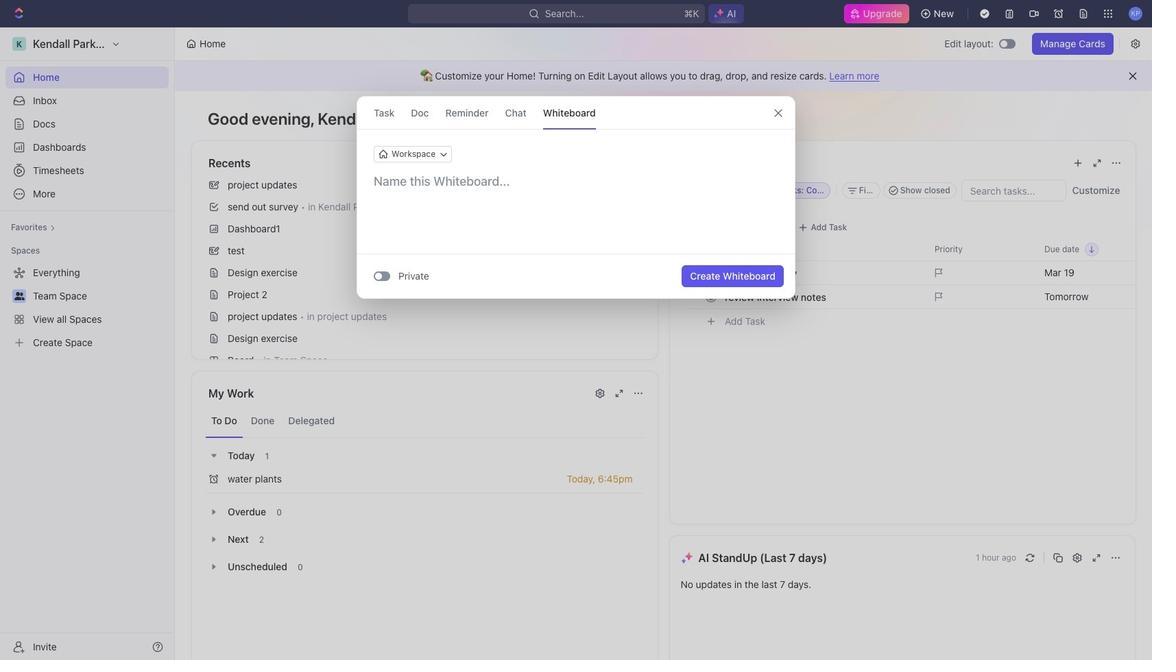 Task type: locate. For each thing, give the bounding box(es) containing it.
Name this Whiteboard... field
[[357, 174, 795, 190]]

sidebar navigation
[[0, 27, 175, 661]]

tree inside sidebar navigation
[[5, 262, 169, 354]]

tree
[[5, 262, 169, 354]]

tab list
[[206, 405, 644, 438]]

dialog
[[357, 96, 796, 299]]

alert
[[175, 61, 1153, 91]]



Task type: vqa. For each thing, say whether or not it's contained in the screenshot.
"tree"
yes



Task type: describe. For each thing, give the bounding box(es) containing it.
Search tasks... text field
[[962, 180, 1066, 201]]



